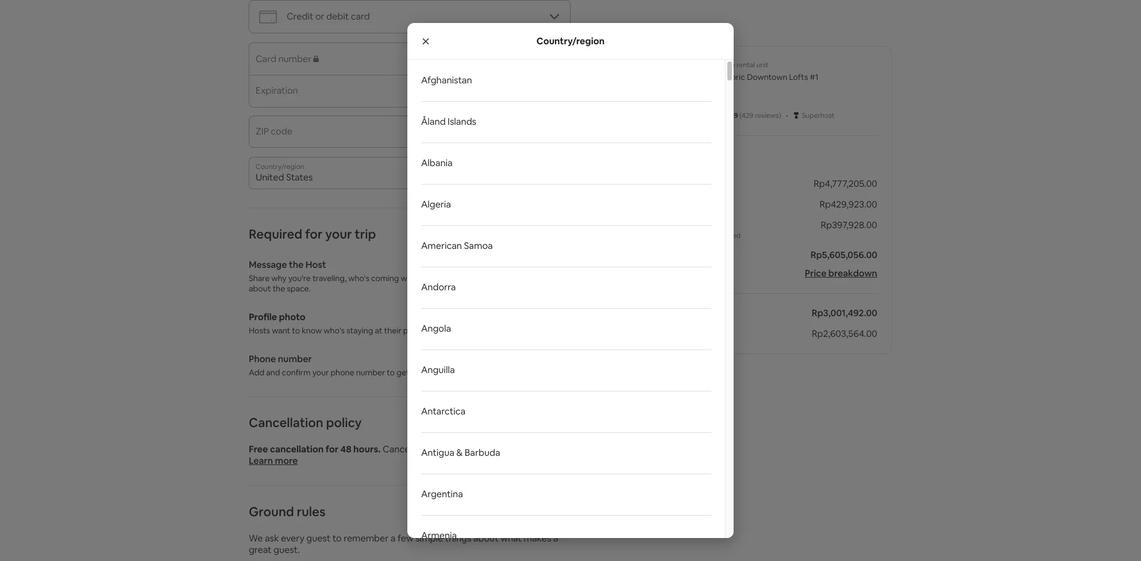 Task type: vqa. For each thing, say whether or not it's contained in the screenshot.
left WHAT
yes



Task type: describe. For each thing, give the bounding box(es) containing it.
to for remember
[[333, 532, 342, 544]]

phone number add and confirm your phone number to get trip updates.
[[249, 353, 458, 378]]

and inside phone number add and confirm your phone number to get trip updates.
[[266, 367, 280, 378]]

more
[[275, 455, 298, 467]]

(
[[740, 111, 742, 120]]

guest
[[307, 532, 331, 544]]

great
[[249, 544, 272, 556]]

now
[[658, 307, 677, 319]]

what inside message the host share why you're traveling, who's coming with you, and what you love about the space.
[[451, 273, 470, 283]]

learn
[[249, 455, 273, 467]]

who's
[[349, 273, 370, 283]]

remember
[[344, 532, 389, 544]]

want
[[272, 325, 290, 336]]

entire
[[717, 60, 735, 70]]

2 nights
[[639, 178, 672, 190]]

price
[[805, 267, 827, 279]]

to for know
[[292, 325, 300, 336]]

rp2,603,564.00
[[812, 328, 878, 340]]

you,
[[419, 273, 434, 283]]

anguilla
[[421, 364, 455, 376]]

albania
[[421, 157, 453, 169]]

0 horizontal spatial for
[[305, 226, 323, 242]]

breakdown
[[829, 267, 878, 279]]

•
[[786, 109, 789, 121]]

rp397,928.00
[[821, 219, 878, 231]]

ground
[[249, 504, 294, 520]]

country/region dialog
[[408, 23, 734, 556]]

at
[[375, 325, 383, 336]]

partial
[[496, 443, 523, 455]]

armenia
[[421, 529, 457, 542]]

coming
[[371, 273, 399, 283]]

states
[[286, 171, 313, 183]]

cancellation
[[249, 414, 323, 431]]

get
[[397, 367, 410, 378]]

american samoa
[[421, 240, 493, 252]]

rp3,001,492.00
[[812, 307, 878, 319]]

you
[[472, 273, 485, 283]]

why
[[272, 273, 287, 283]]

traveling,
[[313, 273, 347, 283]]

makes
[[524, 532, 551, 544]]

hosts
[[249, 325, 270, 336]]

learn more button
[[249, 455, 298, 467]]

host
[[306, 259, 326, 271]]

åland
[[421, 116, 446, 128]]

2
[[639, 178, 644, 190]]

confirm
[[282, 367, 311, 378]]

0 horizontal spatial trip
[[355, 226, 376, 242]]

your inside phone number add and confirm your phone number to get trip updates.
[[313, 367, 329, 378]]

islands
[[448, 116, 477, 128]]

12
[[464, 443, 473, 455]]

argentina
[[421, 488, 463, 500]]

andorra
[[421, 281, 456, 293]]

nights
[[646, 178, 672, 190]]

fee
[[702, 231, 712, 240]]

price breakdown button
[[805, 267, 878, 279]]

insurance
[[666, 219, 707, 231]]

free cancellation for 48 hours. cancel before dec 12 for a partial refund. learn more
[[249, 443, 556, 467]]

every
[[281, 532, 305, 544]]

updates.
[[426, 367, 458, 378]]

algeria
[[421, 198, 451, 210]]

2 horizontal spatial for
[[475, 443, 487, 455]]

we ask every guest to remember a few simple things about what makes a great guest.
[[249, 532, 558, 556]]

list box containing afghanistan
[[408, 60, 734, 556]]

few
[[398, 532, 414, 544]]

refund.
[[525, 443, 556, 455]]

free
[[249, 443, 268, 455]]

rental
[[737, 60, 755, 70]]

american
[[421, 240, 462, 252]]

entire rental unit historic downtown lofts #1
[[717, 60, 819, 82]]

required for your trip
[[249, 226, 376, 242]]

and inside message the host share why you're traveling, who's coming with you, and what you love about the space.
[[436, 273, 450, 283]]

services
[[674, 231, 700, 240]]

429
[[742, 111, 754, 120]]

åland islands
[[421, 116, 477, 128]]

policy
[[326, 414, 362, 431]]

cancel
[[383, 443, 412, 455]]

country/region
[[537, 35, 605, 47]]

phone
[[249, 353, 276, 365]]

due now
[[639, 307, 677, 319]]



Task type: locate. For each thing, give the bounding box(es) containing it.
2 vertical spatial to
[[333, 532, 342, 544]]

to inside the profile photo hosts want to know who's staying at their place.
[[292, 325, 300, 336]]

2 horizontal spatial a
[[553, 532, 558, 544]]

0 vertical spatial what
[[451, 273, 470, 283]]

1 horizontal spatial and
[[436, 273, 450, 283]]

1 horizontal spatial the
[[289, 259, 304, 271]]

to inside we ask every guest to remember a few simple things about what makes a great guest.
[[333, 532, 342, 544]]

to down photo
[[292, 325, 300, 336]]

rules
[[297, 504, 326, 520]]

trip right get
[[411, 367, 425, 378]]

message
[[249, 259, 287, 271]]

due
[[639, 307, 656, 319]]

0 vertical spatial add
[[546, 260, 562, 270]]

1 vertical spatial what
[[501, 532, 522, 544]]

to inside phone number add and confirm your phone number to get trip updates.
[[387, 367, 395, 378]]

what inside we ask every guest to remember a few simple things about what makes a great guest.
[[501, 532, 522, 544]]

a right makes
[[553, 532, 558, 544]]

add inside button
[[546, 260, 562, 270]]

about right things
[[474, 532, 499, 544]]

1 vertical spatial and
[[266, 367, 280, 378]]

to left get
[[387, 367, 395, 378]]

0 horizontal spatial a
[[391, 532, 396, 544]]

rp5,605,056.00
[[811, 249, 878, 261]]

what left makes
[[501, 532, 522, 544]]

4.79
[[725, 111, 738, 120]]

and
[[436, 273, 450, 283], [266, 367, 280, 378]]

love
[[487, 273, 502, 283]]

unit
[[757, 60, 769, 70]]

1 vertical spatial number
[[356, 367, 385, 378]]

to
[[292, 325, 300, 336], [387, 367, 395, 378], [333, 532, 342, 544]]

space.
[[287, 283, 311, 294]]

1 horizontal spatial about
[[474, 532, 499, 544]]

ground rules
[[249, 504, 326, 520]]

guest.
[[274, 544, 300, 556]]

their
[[384, 325, 402, 336]]

united states button
[[249, 157, 571, 189]]

message the host share why you're traveling, who's coming with you, and what you love about the space.
[[249, 259, 504, 294]]

about inside we ask every guest to remember a few simple things about what makes a great guest.
[[474, 532, 499, 544]]

antigua
[[421, 447, 455, 459]]

0 vertical spatial trip
[[355, 226, 376, 242]]

phone
[[331, 367, 354, 378]]

#1
[[810, 72, 819, 82]]

united states element
[[249, 157, 571, 189]]

1 horizontal spatial number
[[356, 367, 385, 378]]

included
[[714, 231, 741, 240]]

1 horizontal spatial a
[[489, 443, 494, 455]]

add
[[546, 260, 562, 270], [249, 367, 265, 378]]

ask
[[265, 532, 279, 544]]

a left partial
[[489, 443, 494, 455]]

rp429,923.00
[[820, 198, 878, 210]]

1 vertical spatial your
[[313, 367, 329, 378]]

united states
[[256, 171, 313, 183]]

0 horizontal spatial what
[[451, 273, 470, 283]]

to right guest
[[333, 532, 342, 544]]

1 vertical spatial the
[[273, 283, 285, 294]]

simple
[[416, 532, 443, 544]]

profile
[[249, 311, 277, 323]]

0 vertical spatial number
[[278, 353, 312, 365]]

about inside message the host share why you're traveling, who's coming with you, and what you love about the space.
[[249, 283, 271, 294]]

1 vertical spatial about
[[474, 532, 499, 544]]

who's
[[324, 325, 345, 336]]

add button
[[536, 255, 571, 275]]

know
[[302, 325, 322, 336]]

0 horizontal spatial the
[[273, 283, 285, 294]]

1 horizontal spatial what
[[501, 532, 522, 544]]

travel insurance
[[639, 219, 707, 231]]

staying
[[347, 325, 373, 336]]

1 horizontal spatial trip
[[411, 367, 425, 378]]

for left 48
[[326, 443, 339, 455]]

add inside phone number add and confirm your phone number to get trip updates.
[[249, 367, 265, 378]]

trip up message the host share why you're traveling, who's coming with you, and what you love about the space.
[[355, 226, 376, 242]]

for up host
[[305, 226, 323, 242]]

what left the you
[[451, 273, 470, 283]]

your up host
[[325, 226, 352, 242]]

1 horizontal spatial for
[[326, 443, 339, 455]]

1 horizontal spatial add
[[546, 260, 562, 270]]

we
[[249, 532, 263, 544]]

0 vertical spatial your
[[325, 226, 352, 242]]

with
[[401, 273, 417, 283]]

antigua & barbuda
[[421, 447, 500, 459]]

)
[[779, 111, 782, 120]]

&
[[457, 447, 463, 459]]

2 horizontal spatial to
[[387, 367, 395, 378]]

before
[[414, 443, 443, 455]]

0 horizontal spatial number
[[278, 353, 312, 365]]

antarctica
[[421, 405, 466, 417]]

reviews
[[755, 111, 779, 120]]

list box
[[408, 60, 734, 556]]

rp4,777,205.00
[[814, 178, 878, 190]]

number
[[278, 353, 312, 365], [356, 367, 385, 378]]

photo
[[279, 311, 306, 323]]

historic
[[717, 72, 746, 82]]

your left phone
[[313, 367, 329, 378]]

1 horizontal spatial to
[[333, 532, 342, 544]]

price breakdown
[[805, 267, 878, 279]]

for
[[305, 226, 323, 242], [326, 443, 339, 455], [475, 443, 487, 455]]

for right 12
[[475, 443, 487, 455]]

0 vertical spatial and
[[436, 273, 450, 283]]

about left why
[[249, 283, 271, 294]]

48
[[341, 443, 352, 455]]

downtown
[[747, 72, 788, 82]]

travel
[[639, 219, 664, 231]]

0 vertical spatial to
[[292, 325, 300, 336]]

trip inside phone number add and confirm your phone number to get trip updates.
[[411, 367, 425, 378]]

place.
[[403, 325, 425, 336]]

1 vertical spatial to
[[387, 367, 395, 378]]

things
[[445, 532, 472, 544]]

0 vertical spatial about
[[249, 283, 271, 294]]

4.79 ( 429 reviews )
[[725, 111, 782, 120]]

the left space.
[[273, 283, 285, 294]]

angola
[[421, 323, 451, 335]]

number up confirm
[[278, 353, 312, 365]]

a left few
[[391, 532, 396, 544]]

afghanistan
[[421, 74, 472, 86]]

superhost
[[802, 111, 835, 120]]

number right phone
[[356, 367, 385, 378]]

0 horizontal spatial to
[[292, 325, 300, 336]]

0 horizontal spatial and
[[266, 367, 280, 378]]

0 horizontal spatial about
[[249, 283, 271, 294]]

0 horizontal spatial add
[[249, 367, 265, 378]]

dec
[[445, 443, 462, 455]]

cancellation policy
[[249, 414, 362, 431]]

a inside free cancellation for 48 hours. cancel before dec 12 for a partial refund. learn more
[[489, 443, 494, 455]]

1 vertical spatial trip
[[411, 367, 425, 378]]

0 vertical spatial the
[[289, 259, 304, 271]]

what
[[451, 273, 470, 283], [501, 532, 522, 544]]

and right the you,
[[436, 273, 450, 283]]

the
[[289, 259, 304, 271], [273, 283, 285, 294]]

assistance
[[639, 231, 673, 240]]

the up the you're
[[289, 259, 304, 271]]

and down phone
[[266, 367, 280, 378]]

your
[[325, 226, 352, 242], [313, 367, 329, 378]]

required
[[249, 226, 303, 242]]

cancellation
[[270, 443, 324, 455]]

1 vertical spatial add
[[249, 367, 265, 378]]



